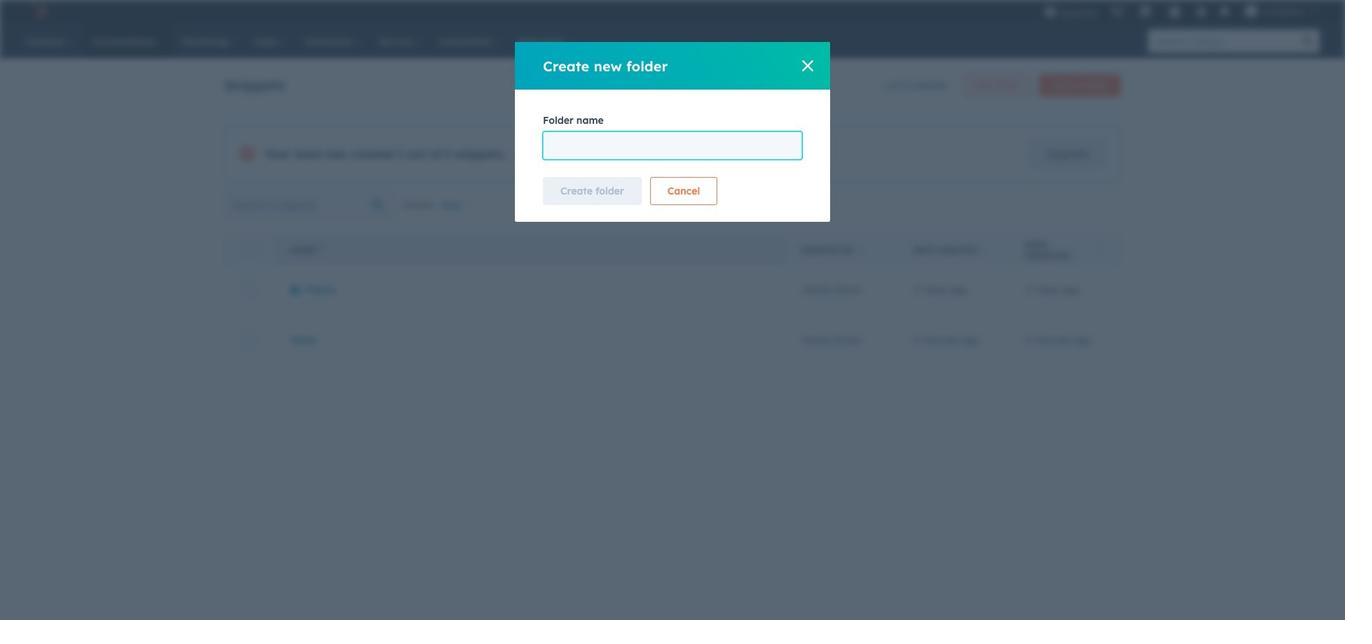Task type: vqa. For each thing, say whether or not it's contained in the screenshot.
Start inside the button
no



Task type: describe. For each thing, give the bounding box(es) containing it.
ascending sort. press to sort descending. image
[[320, 245, 325, 254]]

close image
[[802, 60, 813, 71]]

1 press to sort. element from the left
[[858, 245, 863, 256]]

2 press to sort. element from the left
[[981, 245, 986, 256]]

ascending sort. press to sort descending. element
[[320, 245, 325, 256]]

press to sort. image for 3rd press to sort. element from right
[[858, 245, 863, 254]]

press to sort. image for second press to sort. element from left
[[981, 245, 986, 254]]



Task type: locate. For each thing, give the bounding box(es) containing it.
0 horizontal spatial press to sort. element
[[858, 245, 863, 256]]

None text field
[[543, 132, 802, 160]]

menu
[[1037, 0, 1328, 22]]

1 horizontal spatial press to sort. image
[[981, 245, 986, 254]]

jacob simon image
[[1245, 5, 1257, 18]]

banner
[[224, 70, 1121, 97]]

press to sort. image
[[1098, 245, 1103, 254]]

1 horizontal spatial press to sort. element
[[981, 245, 986, 256]]

Search HubSpot search field
[[1148, 29, 1296, 53]]

2 press to sort. image from the left
[[981, 245, 986, 254]]

1 press to sort. image from the left
[[858, 245, 863, 254]]

3 press to sort. element from the left
[[1098, 245, 1103, 256]]

press to sort. element
[[858, 245, 863, 256], [981, 245, 986, 256], [1098, 245, 1103, 256]]

Search search field
[[224, 191, 394, 219]]

press to sort. image
[[858, 245, 863, 254], [981, 245, 986, 254]]

0 horizontal spatial press to sort. image
[[858, 245, 863, 254]]

2 horizontal spatial press to sort. element
[[1098, 245, 1103, 256]]

marketplaces image
[[1139, 6, 1152, 19]]



